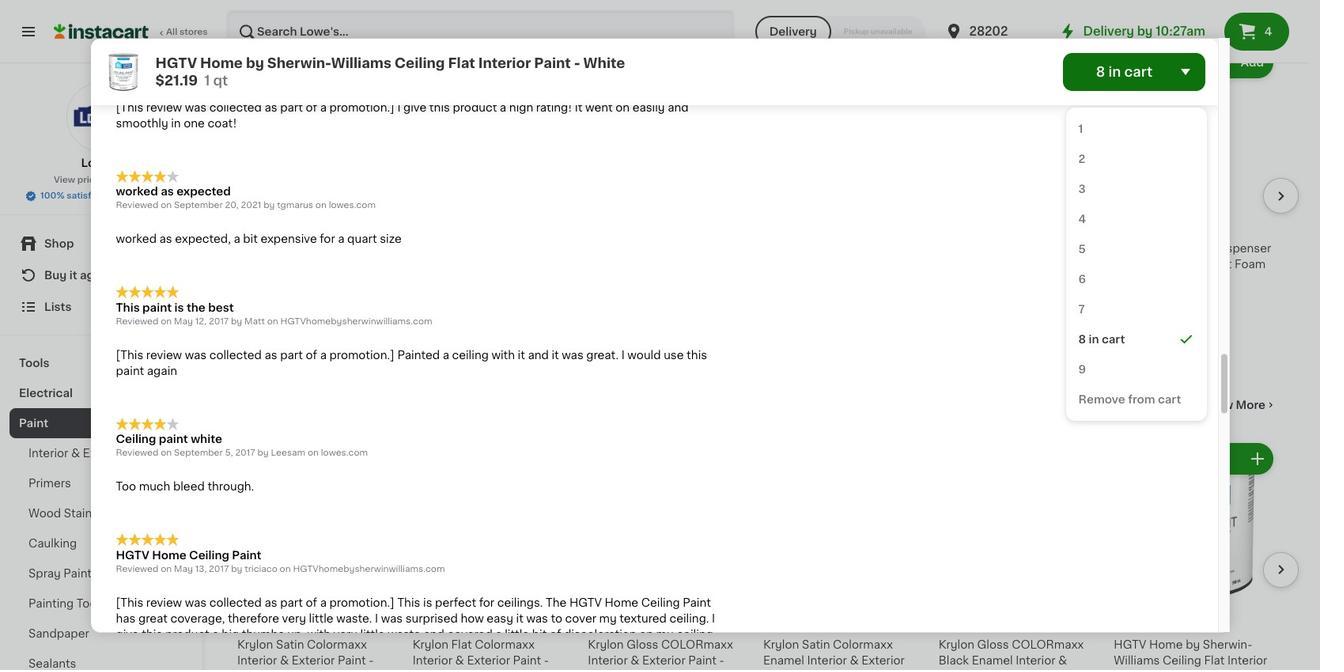Task type: vqa. For each thing, say whether or not it's contained in the screenshot.


Task type: describe. For each thing, give the bounding box(es) containing it.
2
[[1079, 153, 1086, 164]]

17 krylon gloss colormaxx black enamel interior 
[[939, 615, 1084, 670]]

6
[[1079, 273, 1087, 284]]

8 in cart inside field
[[1097, 65, 1153, 78]]

1 for 1 ct
[[326, 453, 331, 464]]

ceiling inside hgtv home by sherwin-williams ceiling flat interior paint - white $21.19 1 qt
[[395, 56, 445, 69]]

a down this paint is the best reviewed on may 12, 2017 by matt on hgtvhomebysherwinwilliams.com
[[320, 350, 327, 361]]

hgtv inside 21 hgtv home by sherwin- williams ceiling flat interio
[[1114, 639, 1147, 650]]

ceiling inside sherwin williams ceiling paint reviewed on may 13, 2017 by michelleb on hgtvhomebysherwinwilliams.com
[[215, 55, 256, 66]]

foam for stuff
[[1235, 259, 1266, 270]]

49 for satin
[[268, 616, 281, 626]]

item carousel region containing 4
[[237, 37, 1299, 370]]

part for sherwin williams ceiling paint
[[280, 102, 303, 114]]

paint for ceiling
[[159, 434, 188, 445]]

2017 inside this paint is the best reviewed on may 12, 2017 by matt on hgtvhomebysherwinwilliams.com
[[209, 317, 229, 326]]

[this review was collected as part of a promotion.] this is perfect for ceilings. the hgtv home ceiling paint has great coverage, therefore very little waste. i was surprised how easy it was to cover my textured ceiling. i give this product a big  thumbs up, with very little waste and covered a little bit of discoloration on my ceiling, due to dust etc. its difficult to clean a textured ceiling, my ceiling sparkles.
[[116, 597, 716, 656]]

1 horizontal spatial get
[[457, 309, 476, 320]]

cart inside the 9 remove from cart
[[1158, 393, 1182, 404]]

$ for krylon gloss colormaxx interior & exterior paint 
[[591, 616, 598, 626]]

part for this paint is the best
[[280, 350, 303, 361]]

product group containing 21
[[1114, 440, 1277, 670]]

on down sherwin
[[161, 70, 172, 79]]

promotion.] for this
[[330, 597, 395, 609]]

coat!
[[208, 118, 237, 129]]

best
[[208, 302, 234, 314]]

1 2 3 4 5 6 7
[[1079, 123, 1087, 314]]

i inside [this review was collected as part of a promotion.] painted a ceiling with it and it was great. i would use this paint again
[[622, 350, 625, 361]]

service type group
[[755, 16, 926, 47]]

lists
[[44, 301, 72, 313]]

interior inside krylon satin colormaxx interior & exterior paint
[[237, 655, 277, 666]]

on up tools link
[[161, 317, 172, 326]]

7
[[1079, 303, 1086, 314]]

on right matt
[[267, 317, 278, 326]]

flat inside 'krylon flat colormaxx interior & exterior paint'
[[451, 639, 472, 650]]

filler
[[1161, 259, 1188, 270]]

again inside [this review was collected as part of a promotion.] painted a ceiling with it and it was great. i would use this paint again
[[147, 366, 177, 377]]

give inside [this review was collected as part of a promotion.] i give this product a high rating! it went on easily and smoothly in one coat!
[[404, 102, 427, 114]]

i inside [this review was collected as part of a promotion.] i give this product a high rating! it went on easily and smoothly in one coat!
[[398, 102, 401, 114]]

ceiling inside ceiling paint white reviewed on september 5, 2017 by leesam on lowes.com
[[116, 434, 156, 445]]

painting tools link
[[9, 589, 192, 619]]

this inside [this review was collected as part of a promotion.] painted a ceiling with it and it was great. i would use this paint again
[[687, 350, 708, 361]]

remove
[[1079, 393, 1126, 404]]

paint up much
[[129, 448, 157, 459]]

17 inside 17 krylon satin colormaxx enamel interior & exterio
[[773, 615, 792, 634]]

product inside [this review was collected as part of a promotion.] i give this product a high rating! it went on easily and smoothly in one coat!
[[453, 102, 497, 114]]

1 horizontal spatial 4
[[1079, 213, 1087, 224]]

by inside 'hgtv home ceiling paint reviewed on may 13, 2017 by triciaco on hgtvhomebysherwinwilliams.com'
[[231, 565, 243, 574]]

1 horizontal spatial off
[[505, 309, 521, 320]]

lowe's
[[81, 157, 121, 169]]

home inside [this review was collected as part of a promotion.] this is perfect for ceilings. the hgtv home ceiling paint has great coverage, therefore very little waste. i was surprised how easy it was to cover my textured ceiling. i give this product a big  thumbs up, with very little waste and covered a little bit of discoloration on my ceiling, due to dust etc. its difficult to clean a textured ceiling, my ceiling sparkles.
[[605, 597, 639, 609]]

1 ct
[[326, 453, 346, 464]]

a left "quart"
[[338, 234, 345, 245]]

ceiling inside 'hgtv home ceiling paint reviewed on may 13, 2017 by triciaco on hgtvhomebysherwinwilliams.com'
[[189, 550, 229, 561]]

paper
[[972, 259, 1004, 270]]

electrical
[[19, 388, 73, 399]]

13, for home
[[195, 565, 207, 574]]

this paint is the best reviewed on may 12, 2017 by matt on hgtvhomebysherwinwilliams.com
[[116, 302, 433, 326]]

$ 17 49 for flat
[[416, 615, 456, 634]]

was down ceilings.
[[527, 613, 548, 624]]

may inside this paint is the best reviewed on may 12, 2017 by matt on hgtvhomebysherwinwilliams.com
[[174, 317, 193, 326]]

great inside great stuff smart dispenser big gap filler sealant foam insulating
[[1114, 243, 1146, 254]]

caulking
[[28, 538, 77, 549]]

flat inside 21 hgtv home by sherwin- williams ceiling flat interio
[[1205, 655, 1225, 666]]

painting tools
[[28, 598, 106, 609]]

8 inside option
[[1079, 333, 1087, 344]]

0 vertical spatial bit
[[243, 234, 258, 245]]

$ 17 49 for satin
[[241, 615, 281, 634]]

1 horizontal spatial my
[[599, 613, 617, 624]]

colormaxx for krylon satin colormaxx interior & exterior paint 
[[307, 639, 367, 650]]

of for this paint is the best
[[306, 350, 317, 361]]

1 horizontal spatial see
[[413, 327, 435, 338]]

exterior for krylon gloss colormaxx interior & exterior paint 
[[643, 655, 686, 666]]

2 horizontal spatial to
[[551, 613, 563, 624]]

collected for one
[[209, 102, 262, 114]]

17 for krylon gloss colormaxx interior & exterior paint 
[[598, 615, 617, 634]]

with inside [this review was collected as part of a promotion.] this is perfect for ceilings. the hgtv home ceiling paint has great coverage, therefore very little waste. i was surprised how easy it was to cover my textured ceiling. i give this product a big  thumbs up, with very little waste and covered a little bit of discoloration on my ceiling, due to dust etc. its difficult to clean a textured ceiling, my ceiling sparkles.
[[307, 629, 331, 640]]

waste.
[[336, 613, 372, 624]]

sale
[[267, 0, 305, 17]]

3 add from the left
[[1066, 57, 1089, 68]]

interior inside 17 krylon satin colormaxx enamel interior & exterio
[[808, 655, 847, 666]]

2 vertical spatial my
[[418, 645, 435, 656]]

buy it again link
[[9, 260, 192, 291]]

a down sherwin williams ceiling paint reviewed on may 13, 2017 by michelleb on hgtvhomebysherwinwilliams.com
[[320, 102, 327, 114]]

eligible for great stuff gaps & cracks insulating foam sealant
[[262, 327, 303, 338]]

& inside 'krylon gloss colormaxx interior & exterior paint'
[[631, 655, 640, 666]]

ceiling inside [this review was collected as part of a promotion.] this is perfect for ceilings. the hgtv home ceiling paint has great coverage, therefore very little waste. i was surprised how easy it was to cover my textured ceiling. i give this product a big  thumbs up, with very little waste and covered a little bit of discoloration on my ceiling, due to dust etc. its difficult to clean a textured ceiling, my ceiling sparkles.
[[642, 597, 680, 609]]

view for second view more link from the bottom of the page
[[1206, 3, 1234, 14]]

exterior for krylon flat colormaxx interior & exterior paint 
[[467, 655, 510, 666]]

interior & exterior paint
[[28, 448, 157, 459]]

a left big
[[212, 629, 219, 640]]

tools link
[[9, 348, 192, 378]]

expected
[[177, 187, 231, 198]]

1 vertical spatial cart
[[1102, 333, 1126, 344]]

on up great
[[161, 565, 172, 574]]

leesam
[[271, 449, 306, 458]]

a right clean
[[316, 645, 322, 656]]

primers
[[28, 478, 71, 489]]

3
[[1079, 183, 1086, 194]]

rags
[[1014, 243, 1042, 254]]

colormaxx inside 17 krylon satin colormaxx enamel interior & exterio
[[833, 639, 893, 650]]

qt
[[213, 74, 228, 86]]

dust
[[154, 645, 179, 656]]

sherwin williams ceiling paint reviewed on may 13, 2017 by michelleb on hgtvhomebysherwinwilliams.com
[[116, 55, 455, 79]]

lowe's link
[[66, 82, 136, 171]]

view for first view more link from the bottom
[[1206, 400, 1234, 411]]

paint inside krylon satin colormaxx interior & exterior paint
[[338, 655, 366, 666]]

in inside field
[[1109, 65, 1122, 78]]

reviewed inside 'hgtv home ceiling paint reviewed on may 13, 2017 by triciaco on hgtvhomebysherwinwilliams.com'
[[116, 565, 159, 574]]

reviewed inside sherwin williams ceiling paint reviewed on may 13, 2017 by michelleb on hgtvhomebysherwinwilliams.com
[[116, 70, 159, 79]]

sealant inside $ 4 great stuff gaps & cracks insulating foam sealant
[[328, 259, 370, 270]]

now
[[309, 0, 348, 17]]

9
[[1079, 363, 1087, 374]]

1 horizontal spatial eligible
[[437, 327, 479, 338]]

items for great stuff gaps & cracks insulating foam sealant
[[306, 327, 338, 338]]

was left great.
[[562, 350, 584, 361]]

paint up painting tools
[[64, 568, 92, 579]]

wood
[[28, 508, 61, 519]]

by inside 21 hgtv home by sherwin- williams ceiling flat interio
[[1186, 639, 1201, 650]]

a down "20,"
[[234, 234, 240, 245]]

paint inside [this review was collected as part of a promotion.] painted a ceiling with it and it was great. i would use this paint again
[[116, 366, 144, 377]]

view more for second view more link from the bottom of the page
[[1206, 3, 1266, 14]]

0 horizontal spatial to
[[140, 645, 152, 656]]

add button for great stuff gaps & cracks insulating foam sealant
[[334, 48, 395, 77]]

by inside this paint is the best reviewed on may 12, 2017 by matt on hgtvhomebysherwinwilliams.com
[[231, 317, 242, 326]]

paint inside [this review was collected as part of a promotion.] this is perfect for ceilings. the hgtv home ceiling paint has great coverage, therefore very little waste. i was surprised how easy it was to cover my textured ceiling. i give this product a big  thumbs up, with very little waste and covered a little bit of discoloration on my ceiling, due to dust etc. its difficult to clean a textured ceiling, my ceiling sparkles.
[[683, 597, 711, 609]]

100% satisfaction guarantee button
[[25, 187, 177, 203]]

1 horizontal spatial 10%
[[479, 309, 502, 320]]

with inside [this review was collected as part of a promotion.] painted a ceiling with it and it was great. i would use this paint again
[[492, 350, 515, 361]]

hgtv inside [this review was collected as part of a promotion.] this is perfect for ceilings. the hgtv home ceiling paint has great coverage, therefore very little waste. i was surprised how easy it was to cover my textured ceiling. i give this product a big  thumbs up, with very little waste and covered a little bit of discoloration on my ceiling, due to dust etc. its difficult to clean a textured ceiling, my ceiling sparkles.
[[570, 597, 602, 609]]

hgtv home ceiling paint reviewed on may 13, 2017 by triciaco on hgtvhomebysherwinwilliams.com
[[116, 550, 445, 574]]

1 vertical spatial ceiling,
[[375, 645, 415, 656]]

paint inside 'link'
[[19, 418, 48, 429]]

wood stain
[[28, 508, 92, 519]]

28202
[[970, 25, 1008, 37]]

williams inside hgtv home by sherwin-williams ceiling flat interior paint - white $21.19 1 qt
[[331, 56, 392, 69]]

100%
[[40, 192, 64, 200]]

covered
[[447, 629, 493, 640]]

2 horizontal spatial little
[[505, 629, 530, 640]]

1 horizontal spatial very
[[334, 629, 358, 640]]

discoloration
[[564, 629, 637, 640]]

1 horizontal spatial to
[[268, 645, 280, 656]]

paint inside 'krylon gloss colormaxx interior & exterior paint'
[[689, 655, 717, 666]]

1 view more link from the top
[[1206, 1, 1277, 17]]

great
[[138, 613, 168, 624]]

sealants
[[28, 658, 76, 669]]

big
[[222, 629, 239, 640]]

see for great stuff gaps & cracks insulating foam sealant
[[237, 327, 259, 338]]

collected for very
[[209, 597, 262, 609]]

hgtvhomebysherwinwilliams.com inside this paint is the best reviewed on may 12, 2017 by matt on hgtvhomebysherwinwilliams.com
[[281, 317, 433, 326]]

increment quantity of hgtv home by sherwin-williams ceiling flat interior paint - white image
[[1249, 449, 1268, 468]]

on sale now link
[[237, 0, 348, 18]]

use
[[664, 350, 684, 361]]

colormaxx inside 17 krylon gloss colormaxx black enamel interior
[[1012, 639, 1084, 650]]

1 inside hgtv home by sherwin-williams ceiling flat interior paint - white $21.19 1 qt
[[204, 74, 210, 86]]

1 horizontal spatial little
[[361, 629, 385, 640]]

delivery for delivery by 10:27am
[[1084, 25, 1135, 37]]

sellars
[[939, 243, 976, 254]]

$21.19
[[155, 74, 198, 86]]

more for first view more link from the bottom
[[1237, 400, 1266, 411]]

sellars white rags extra thick paper towels
[[939, 243, 1074, 270]]

smoothly
[[116, 118, 168, 129]]

0 vertical spatial ceiling,
[[677, 629, 716, 640]]

get for great stuff smart dispenser big gap filler sealant foam insulating
[[1159, 325, 1178, 336]]

in inside [this review was collected as part of a promotion.] i give this product a high rating! it went on easily and smoothly in one coat!
[[171, 118, 181, 129]]

promotion.] for i
[[330, 102, 395, 114]]

worked for worked as expected reviewed on september 20, 2021 by tgmarus on lowes.com
[[116, 187, 158, 198]]

white inside sellars white rags extra thick paper towels
[[979, 243, 1011, 254]]

8 in cart inside option
[[1079, 333, 1126, 344]]

a right painted
[[443, 350, 449, 361]]

bit inside [this review was collected as part of a promotion.] this is perfect for ceilings. the hgtv home ceiling paint has great coverage, therefore very little waste. i was surprised how easy it was to cover my textured ceiling. i give this product a big  thumbs up, with very little waste and covered a little bit of discoloration on my ceiling, due to dust etc. its difficult to clean a textured ceiling, my ceiling sparkles.
[[532, 629, 547, 640]]

pricing
[[77, 176, 109, 184]]

sandpaper
[[28, 628, 89, 639]]

ceiling inside [this review was collected as part of a promotion.] painted a ceiling with it and it was great. i would use this paint again
[[452, 350, 489, 361]]

[this review was collected as part of a promotion.] painted a ceiling with it and it was great. i would use this paint again
[[116, 350, 708, 377]]

review for in
[[146, 102, 182, 114]]

stain
[[64, 508, 92, 519]]

it inside [this review was collected as part of a promotion.] this is perfect for ceilings. the hgtv home ceiling paint has great coverage, therefore very little waste. i was surprised how easy it was to cover my textured ceiling. i give this product a big  thumbs up, with very little waste and covered a little bit of discoloration on my ceiling, due to dust etc. its difficult to clean a textured ceiling, my ceiling sparkles.
[[516, 613, 524, 624]]

add button for sellars white rags extra thick paper towels
[[1036, 48, 1097, 77]]

michelleb
[[245, 70, 288, 79]]

sealant inside great stuff smart dispenser big gap filler sealant foam insulating
[[1191, 259, 1232, 270]]

painting
[[28, 598, 74, 609]]

give inside [this review was collected as part of a promotion.] this is perfect for ceilings. the hgtv home ceiling paint has great coverage, therefore very little waste. i was surprised how easy it was to cover my textured ceiling. i give this product a big  thumbs up, with very little waste and covered a little bit of discoloration on my ceiling, due to dust etc. its difficult to clean a textured ceiling, my ceiling sparkles.
[[116, 629, 139, 640]]

on down guarantee
[[161, 202, 172, 210]]

colormaxx for krylon flat colormaxx interior & exterior paint 
[[475, 639, 535, 650]]

off for great stuff smart dispenser big gap filler sealant foam insulating
[[1206, 325, 1223, 336]]

coverage,
[[170, 613, 225, 624]]

easily
[[633, 102, 665, 114]]

on inside [this review was collected as part of a promotion.] i give this product a high rating! it went on easily and smoothly in one coat!
[[616, 102, 630, 114]]

satisfaction
[[67, 192, 120, 200]]

may for home
[[174, 565, 193, 574]]

17 inside 17 krylon gloss colormaxx black enamel interior
[[948, 615, 968, 634]]

$ 17 49 for gloss
[[591, 615, 632, 634]]

expensive
[[261, 234, 317, 245]]

enamel inside 17 krylon satin colormaxx enamel interior & exterio
[[764, 655, 805, 666]]

cracks
[[346, 243, 384, 254]]

item carousel region containing 17
[[237, 434, 1299, 670]]

ceiling inside [this review was collected as part of a promotion.] this is perfect for ceilings. the hgtv home ceiling paint has great coverage, therefore very little waste. i was surprised how easy it was to cover my textured ceiling. i give this product a big  thumbs up, with very little waste and covered a little bit of discoloration on my ceiling, due to dust etc. its difficult to clean a textured ceiling, my ceiling sparkles.
[[438, 645, 475, 656]]

by inside ceiling paint white reviewed on september 5, 2017 by leesam on lowes.com
[[258, 449, 269, 458]]

& inside 'krylon flat colormaxx interior & exterior paint'
[[455, 655, 464, 666]]

items for great stuff smart dispenser big gap filler sealant foam insulating
[[1183, 343, 1215, 354]]

wood stain link
[[9, 499, 192, 529]]

clean
[[283, 645, 313, 656]]

dispenser
[[1215, 243, 1272, 254]]

delivery for delivery
[[770, 26, 817, 37]]

remove krylon satin colormaxx interior & exterior paint - white enamel k05628007 image
[[281, 449, 300, 468]]

$10.59 element
[[1114, 213, 1277, 241]]

interior inside 17 krylon gloss colormaxx black enamel interior
[[1016, 655, 1056, 666]]

paint link
[[9, 408, 192, 438]]

exterior for krylon satin colormaxx interior & exterior paint 
[[292, 655, 335, 666]]

on right triciaco
[[280, 565, 291, 574]]

interior inside hgtv home by sherwin-williams ceiling flat interior paint - white $21.19 1 qt
[[479, 56, 531, 69]]

5
[[1079, 243, 1086, 254]]

by inside sherwin williams ceiling paint reviewed on may 13, 2017 by michelleb on hgtvhomebysherwinwilliams.com
[[231, 70, 243, 79]]

off for great stuff gaps & cracks insulating foam sealant
[[329, 309, 346, 320]]

difficult
[[223, 645, 266, 656]]

primers link
[[9, 468, 192, 499]]

as for williams
[[265, 102, 277, 114]]

ceiling inside 21 hgtv home by sherwin- williams ceiling flat interio
[[1163, 655, 1202, 666]]

hgtvhomebysherwinwilliams.com for sherwin williams ceiling paint
[[303, 70, 455, 79]]

for inside [this review was collected as part of a promotion.] this is perfect for ceilings. the hgtv home ceiling paint has great coverage, therefore very little waste. i was surprised how easy it was to cover my textured ceiling. i give this product a big  thumbs up, with very little waste and covered a little bit of discoloration on my ceiling, due to dust etc. its difficult to clean a textured ceiling, my ceiling sparkles.
[[479, 597, 495, 609]]

ceiling paint white reviewed on september 5, 2017 by leesam on lowes.com
[[116, 434, 368, 458]]

up,
[[287, 629, 305, 640]]

promotion.] for painted
[[330, 350, 395, 361]]

hgtv inside hgtv home by sherwin-williams ceiling flat interior paint - white $21.19 1 qt
[[155, 56, 197, 69]]

8 ct
[[1202, 453, 1224, 464]]

17 for krylon flat colormaxx interior & exterior paint 
[[422, 615, 442, 634]]

on inside [this review was collected as part of a promotion.] this is perfect for ceilings. the hgtv home ceiling paint has great coverage, therefore very little waste. i was surprised how easy it was to cover my textured ceiling. i give this product a big  thumbs up, with very little waste and covered a little bit of discoloration on my ceiling, due to dust etc. its difficult to clean a textured ceiling, my ceiling sparkles.
[[640, 629, 654, 640]]

lowes.com for too much bleed through.
[[321, 449, 368, 458]]

gap
[[1135, 259, 1159, 270]]

enamel inside 17 krylon gloss colormaxx black enamel interior
[[972, 655, 1013, 666]]

gloss inside 'krylon gloss colormaxx interior & exterior paint'
[[627, 639, 659, 650]]

policy
[[111, 176, 139, 184]]

buy inside "buy it again" link
[[44, 270, 67, 281]]

was down the
[[185, 350, 207, 361]]

cart inside field
[[1125, 65, 1153, 78]]

part for hgtv home ceiling paint
[[280, 597, 303, 609]]

paint inside sherwin williams ceiling paint reviewed on may 13, 2017 by michelleb on hgtvhomebysherwinwilliams.com
[[258, 55, 288, 66]]

all stores link
[[54, 9, 209, 54]]

would
[[628, 350, 661, 361]]

great inside $ 4 great stuff gaps & cracks insulating foam sealant
[[237, 243, 269, 254]]

on right tgmarus
[[316, 202, 327, 210]]

great stuff smart dispenser big gap filler sealant foam insulating
[[1114, 243, 1272, 286]]

paint inside 'hgtv home ceiling paint reviewed on may 13, 2017 by triciaco on hgtvhomebysherwinwilliams.com'
[[232, 550, 261, 561]]

black
[[939, 655, 969, 666]]

collected for again
[[209, 350, 262, 361]]

paint inside 'krylon flat colormaxx interior & exterior paint'
[[513, 655, 541, 666]]

hgtvhomebysherwinwilliams.com for hgtv home ceiling paint
[[293, 565, 445, 574]]

on right remove krylon satin colormaxx interior & exterior paint - white enamel k05628007 image
[[308, 449, 319, 458]]

1 horizontal spatial textured
[[620, 613, 667, 624]]

& inside $ 4 great stuff gaps & cracks insulating foam sealant
[[334, 243, 343, 254]]

insulating inside great stuff smart dispenser big gap filler sealant foam insulating
[[1114, 275, 1169, 286]]

12, inside this paint is the best reviewed on may 12, 2017 by matt on hgtvhomebysherwinwilliams.com
[[195, 317, 207, 326]]

& inside 17 krylon satin colormaxx enamel interior & exterio
[[850, 655, 859, 666]]

17 krylon satin colormaxx enamel interior & exterio
[[764, 615, 905, 670]]

1 horizontal spatial buy 12, get 10% off see eligible items
[[413, 309, 521, 338]]

paint for this
[[142, 302, 172, 314]]

0 vertical spatial very
[[282, 613, 306, 624]]

option containing 8
[[1073, 324, 1201, 354]]

view for view pricing policy link
[[54, 176, 75, 184]]

williams inside 21 hgtv home by sherwin- williams ceiling flat interio
[[1114, 655, 1160, 666]]



Task type: locate. For each thing, give the bounding box(es) containing it.
13, inside 'hgtv home ceiling paint reviewed on may 13, 2017 by triciaco on hgtvhomebysherwinwilliams.com'
[[195, 565, 207, 574]]

3 part from the top
[[280, 597, 303, 609]]

0 vertical spatial in
[[1109, 65, 1122, 78]]

on
[[237, 0, 263, 17]]

of
[[306, 102, 317, 114], [306, 350, 317, 361], [306, 597, 317, 609], [550, 629, 561, 640]]

13, for williams
[[195, 70, 207, 79]]

$ 4 great stuff gaps & cracks insulating foam sealant
[[237, 219, 384, 270]]

is up 'surprised'
[[423, 597, 432, 609]]

part inside [this review was collected as part of a promotion.] i give this product a high rating! it went on easily and smoothly in one coat!
[[280, 102, 303, 114]]

2 vertical spatial may
[[174, 565, 193, 574]]

1 vertical spatial collected
[[209, 350, 262, 361]]

1 horizontal spatial tools
[[77, 598, 106, 609]]

0 horizontal spatial 1
[[204, 74, 210, 86]]

1 vertical spatial ceiling
[[438, 645, 475, 656]]

too much bleed through.
[[116, 482, 254, 493]]

1 colormaxx from the left
[[307, 639, 367, 650]]

sherwin- inside 21 hgtv home by sherwin- williams ceiling flat interio
[[1203, 639, 1253, 650]]

2 [this from the top
[[116, 350, 143, 361]]

september for expected
[[174, 202, 223, 210]]

product group containing 17
[[237, 440, 400, 670]]

4 button
[[1225, 13, 1290, 51]]

collected inside [this review was collected as part of a promotion.] i give this product a high rating! it went on easily and smoothly in one coat!
[[209, 102, 262, 114]]

0 vertical spatial cart
[[1125, 65, 1153, 78]]

it
[[575, 102, 583, 114]]

see inside product group
[[237, 327, 259, 338]]

2 add button from the left
[[510, 48, 571, 77]]

on right the michelleb
[[290, 70, 301, 79]]

delivery by 10:27am
[[1084, 25, 1206, 37]]

1 horizontal spatial items
[[482, 327, 514, 338]]

williams
[[165, 55, 213, 66], [331, 56, 392, 69], [1114, 655, 1160, 666]]

0 horizontal spatial eligible
[[262, 327, 303, 338]]

12, for add button corresponding to great stuff smart dispenser big gap filler sealant foam insulating
[[1141, 325, 1156, 336]]

product left the high
[[453, 102, 497, 114]]

0 horizontal spatial colormaxx
[[307, 639, 367, 650]]

review up great
[[146, 597, 182, 609]]

&
[[334, 243, 343, 254], [71, 448, 80, 459], [280, 655, 289, 666], [850, 655, 859, 666], [455, 655, 464, 666], [631, 655, 640, 666]]

product group
[[237, 44, 400, 340], [413, 44, 576, 340], [588, 44, 751, 340], [764, 44, 926, 356], [939, 44, 1102, 362], [1114, 44, 1277, 356], [237, 440, 400, 670], [1114, 440, 1277, 670]]

& inside krylon satin colormaxx interior & exterior paint
[[280, 655, 289, 666]]

much
[[139, 482, 170, 493]]

all
[[166, 28, 177, 36]]

see up painted
[[413, 327, 435, 338]]

2 17 from the left
[[773, 615, 792, 634]]

1 vertical spatial 13,
[[195, 565, 207, 574]]

smart
[[1179, 243, 1212, 254]]

0 vertical spatial with
[[492, 350, 515, 361]]

krylon inside 17 krylon satin colormaxx enamel interior & exterio
[[764, 639, 800, 650]]

None search field
[[226, 9, 735, 54]]

$ inside $ 4 great stuff gaps & cracks insulating foam sealant
[[241, 220, 247, 229]]

list box containing 1
[[1066, 107, 1207, 420]]

may for williams
[[174, 70, 193, 79]]

again up electrical link
[[147, 366, 177, 377]]

paint inside ceiling paint white reviewed on september 5, 2017 by leesam on lowes.com
[[159, 434, 188, 445]]

worked down guarantee
[[116, 234, 157, 245]]

interior
[[479, 56, 531, 69], [28, 448, 68, 459], [237, 655, 277, 666], [808, 655, 847, 666], [413, 655, 453, 666], [588, 655, 628, 666], [1016, 655, 1056, 666]]

0 vertical spatial view more
[[1206, 3, 1266, 14]]

one
[[184, 118, 205, 129]]

in inside option
[[1089, 333, 1100, 344]]

i right 'waste.'
[[375, 613, 378, 624]]

part up up,
[[280, 597, 303, 609]]

[this review was collected as part of a promotion.] i give this product a high rating! it went on easily and smoothly in one coat!
[[116, 102, 689, 129]]

0 horizontal spatial stuff
[[271, 243, 299, 254]]

2 horizontal spatial williams
[[1114, 655, 1160, 666]]

2 horizontal spatial in
[[1109, 65, 1122, 78]]

buy right best
[[239, 309, 261, 320]]

reviewed up too
[[116, 449, 159, 458]]

2 satin from the left
[[802, 639, 831, 650]]

krylon for krylon satin colormaxx interior & exterior paint 
[[237, 639, 273, 650]]

was up waste
[[381, 613, 403, 624]]

2 gloss from the left
[[978, 639, 1010, 650]]

1 vertical spatial more
[[1237, 400, 1266, 411]]

0 horizontal spatial again
[[80, 270, 111, 281]]

thick
[[939, 259, 969, 270]]

ct for 8 ct
[[1212, 453, 1224, 464]]

2 view more from the top
[[1206, 400, 1266, 411]]

hgtvhomebysherwinwilliams.com inside sherwin williams ceiling paint reviewed on may 13, 2017 by michelleb on hgtvhomebysherwinwilliams.com
[[303, 70, 455, 79]]

delivery by 10:27am link
[[1058, 22, 1206, 41]]

may inside 'hgtv home ceiling paint reviewed on may 13, 2017 by triciaco on hgtvhomebysherwinwilliams.com'
[[174, 565, 193, 574]]

1 horizontal spatial again
[[147, 366, 177, 377]]

buy 12, get 10% off see eligible items
[[237, 309, 346, 338], [413, 309, 521, 338], [1114, 325, 1223, 354]]

1 vertical spatial part
[[280, 350, 303, 361]]

[this for [this review was collected as part of a promotion.] painted a ceiling with it and it was great. i would use this paint again
[[116, 350, 143, 361]]

hgtvhomebysherwinwilliams.com up 'waste.'
[[293, 565, 445, 574]]

a down 'easy'
[[496, 629, 502, 640]]

promotion.] down hgtv home by sherwin-williams ceiling flat interior paint - white $21.19 1 qt
[[330, 102, 395, 114]]

sherwin-
[[267, 56, 331, 69], [1203, 639, 1253, 650]]

1 horizontal spatial 49
[[443, 616, 456, 626]]

17 for krylon satin colormaxx interior & exterior paint 
[[247, 615, 266, 634]]

2 vertical spatial and
[[424, 629, 445, 640]]

12, down the
[[195, 317, 207, 326]]

ct for 1 ct
[[334, 453, 346, 464]]

1 september from the top
[[174, 202, 223, 210]]

1 inside 1 2 3 4 5 6 7
[[1079, 123, 1084, 134]]

1 horizontal spatial $ 17 49
[[416, 615, 456, 634]]

5 17 from the left
[[948, 615, 968, 634]]

0 vertical spatial 13,
[[195, 70, 207, 79]]

0 horizontal spatial for
[[320, 234, 335, 245]]

2 reviewed from the top
[[116, 202, 159, 210]]

10% for great stuff gaps & cracks insulating foam sealant
[[304, 309, 326, 320]]

promotion.] inside [this review was collected as part of a promotion.] this is perfect for ceilings. the hgtv home ceiling paint has great coverage, therefore very little waste. i was surprised how easy it was to cover my textured ceiling. i give this product a big  thumbs up, with very little waste and covered a little bit of discoloration on my ceiling, due to dust etc. its difficult to clean a textured ceiling, my ceiling sparkles.
[[330, 597, 395, 609]]

a up krylon satin colormaxx interior & exterior paint
[[320, 597, 327, 609]]

instacart logo image
[[54, 22, 149, 41]]

1 horizontal spatial and
[[528, 350, 549, 361]]

5 reviewed from the top
[[116, 565, 159, 574]]

rating!
[[536, 102, 572, 114]]

0 horizontal spatial very
[[282, 613, 306, 624]]

2 ct from the left
[[1212, 453, 1224, 464]]

great stuff smart dispenser big gap filler sealant foam insulating button
[[1114, 44, 1277, 320]]

3 reviewed from the top
[[116, 317, 159, 326]]

krylon for krylon flat colormaxx interior & exterior paint 
[[413, 639, 449, 650]]

krylon flat colormaxx interior & exterior paint 
[[413, 639, 549, 670]]

1 add from the left
[[364, 57, 387, 68]]

my
[[599, 613, 617, 624], [656, 629, 674, 640], [418, 645, 435, 656]]

[this for [this review was collected as part of a promotion.] this is perfect for ceilings. the hgtv home ceiling paint has great coverage, therefore very little waste. i was surprised how easy it was to cover my textured ceiling. i give this product a big  thumbs up, with very little waste and covered a little bit of discoloration on my ceiling, due to dust etc. its difficult to clean a textured ceiling, my ceiling sparkles.
[[116, 597, 143, 609]]

enamel
[[764, 655, 805, 666], [972, 655, 1013, 666]]

0 horizontal spatial $ 17 49
[[241, 615, 281, 634]]

12, for add button related to great stuff gaps & cracks insulating foam sealant
[[264, 309, 279, 320]]

krylon satin colormaxx interior & exterior paint 
[[237, 639, 382, 670]]

49 for flat
[[443, 616, 456, 626]]

sandpaper link
[[9, 619, 192, 649]]

buy 12, get 10% off see eligible items for great stuff smart dispenser big gap filler sealant foam insulating
[[1114, 325, 1223, 354]]

1 for 1 2 3 4 5 6 7
[[1079, 123, 1084, 134]]

0 vertical spatial september
[[174, 202, 223, 210]]

ceilings.
[[498, 597, 543, 609]]

2 collected from the top
[[209, 350, 262, 361]]

this inside [this review was collected as part of a promotion.] i give this product a high rating! it went on easily and smoothly in one coat!
[[430, 102, 450, 114]]

increment quantity of krylon satin colormaxx interior & exterior paint - white enamel k05628007 image
[[372, 449, 391, 468]]

etc.
[[182, 645, 203, 656]]

off
[[329, 309, 346, 320], [505, 309, 521, 320], [1206, 325, 1223, 336]]

insulating
[[237, 259, 292, 270], [1114, 275, 1169, 286]]

2 review from the top
[[146, 350, 182, 361]]

$ for krylon flat colormaxx interior & exterior paint 
[[416, 616, 422, 626]]

has
[[116, 613, 136, 624]]

and
[[668, 102, 689, 114], [528, 350, 549, 361], [424, 629, 445, 640]]

a left the high
[[500, 102, 507, 114]]

★★★★★
[[116, 39, 179, 51], [116, 39, 179, 51], [116, 170, 179, 183], [116, 170, 179, 183], [116, 286, 179, 299], [116, 286, 179, 299], [116, 418, 179, 431], [116, 418, 179, 431], [116, 534, 179, 547], [116, 534, 179, 547]]

worked inside worked as expected reviewed on september 20, 2021 by tgmarus on lowes.com
[[116, 187, 158, 198]]

spray
[[28, 568, 61, 579]]

list box
[[1066, 107, 1207, 420]]

0 vertical spatial review
[[146, 102, 182, 114]]

1 horizontal spatial delivery
[[1084, 25, 1135, 37]]

reviewed up tools link
[[116, 317, 159, 326]]

exterior down paint 'link'
[[83, 448, 126, 459]]

1 horizontal spatial ceiling,
[[677, 629, 716, 640]]

stuff inside great stuff smart dispenser big gap filler sealant foam insulating
[[1149, 243, 1176, 254]]

10% for great stuff smart dispenser big gap filler sealant foam insulating
[[1181, 325, 1204, 336]]

as left expected,
[[159, 234, 172, 245]]

3 may from the top
[[174, 565, 193, 574]]

give down hgtv home by sherwin-williams ceiling flat interior paint - white $21.19 1 qt
[[404, 102, 427, 114]]

exterior inside 'krylon gloss colormaxx interior & exterior paint'
[[643, 655, 686, 666]]

exterior inside 'krylon flat colormaxx interior & exterior paint'
[[467, 655, 510, 666]]

1 krylon from the left
[[237, 639, 273, 650]]

is inside [this review was collected as part of a promotion.] this is perfect for ceilings. the hgtv home ceiling paint has great coverage, therefore very little waste. i was surprised how easy it was to cover my textured ceiling. i give this product a big  thumbs up, with very little waste and covered a little bit of discoloration on my ceiling, due to dust etc. its difficult to clean a textured ceiling, my ceiling sparkles.
[[423, 597, 432, 609]]

0 vertical spatial white
[[584, 56, 625, 69]]

2017 right 5,
[[235, 449, 255, 458]]

0 vertical spatial [this
[[116, 102, 143, 114]]

worked for worked as expected, a bit expensive for a quart size
[[116, 234, 157, 245]]

1 $ 17 49 from the left
[[241, 615, 281, 634]]

0 horizontal spatial satin
[[276, 639, 304, 650]]

buy for third add button from right
[[414, 309, 437, 320]]

and right easily
[[668, 102, 689, 114]]

2 horizontal spatial 8
[[1202, 453, 1210, 464]]

1 horizontal spatial enamel
[[972, 655, 1013, 666]]

add for add button corresponding to great stuff smart dispenser big gap filler sealant foam insulating
[[1241, 57, 1265, 68]]

1 view more from the top
[[1206, 3, 1266, 14]]

2 horizontal spatial 4
[[1265, 26, 1273, 37]]

2017 left triciaco
[[209, 565, 229, 574]]

foam down gaps
[[294, 259, 325, 270]]

this inside [this review was collected as part of a promotion.] this is perfect for ceilings. the hgtv home ceiling paint has great coverage, therefore very little waste. i was surprised how easy it was to cover my textured ceiling. i give this product a big  thumbs up, with very little waste and covered a little bit of discoloration on my ceiling, due to dust etc. its difficult to clean a textured ceiling, my ceiling sparkles.
[[398, 597, 421, 609]]

1 vertical spatial very
[[334, 629, 358, 640]]

this inside this paint is the best reviewed on may 12, 2017 by matt on hgtvhomebysherwinwilliams.com
[[116, 302, 140, 314]]

interior inside 'krylon gloss colormaxx interior & exterior paint'
[[588, 655, 628, 666]]

buy for add button corresponding to great stuff smart dispenser big gap filler sealant foam insulating
[[1116, 325, 1138, 336]]

again up the lists 'link'
[[80, 270, 111, 281]]

krylon inside 17 krylon gloss colormaxx black enamel interior
[[939, 639, 975, 650]]

may left qt
[[174, 70, 193, 79]]

textured
[[620, 613, 667, 624], [325, 645, 372, 656]]

8 left increment quantity of hgtv home by sherwin-williams ceiling flat interior paint - white image
[[1202, 453, 1210, 464]]

in down the delivery by 10:27am link
[[1109, 65, 1122, 78]]

tools
[[19, 358, 49, 369], [77, 598, 106, 609]]

sellars white rags extra thick paper towels button
[[939, 44, 1102, 326]]

tools up electrical
[[19, 358, 49, 369]]

cart down the delivery by 10:27am link
[[1125, 65, 1153, 78]]

caulking link
[[9, 529, 192, 559]]

very up up,
[[282, 613, 306, 624]]

add up [this review was collected as part of a promotion.] i give this product a high rating! it went on easily and smoothly in one coat!
[[364, 57, 387, 68]]

0 vertical spatial and
[[668, 102, 689, 114]]

2 promotion.] from the top
[[330, 350, 395, 361]]

0 horizontal spatial insulating
[[237, 259, 292, 270]]

hgtv down "wood stain" link
[[116, 550, 149, 561]]

delivery
[[1084, 25, 1135, 37], [770, 26, 817, 37]]

and inside [this review was collected as part of a promotion.] i give this product a high rating! it went on easily and smoothly in one coat!
[[668, 102, 689, 114]]

easy
[[487, 613, 514, 624]]

product up etc.
[[165, 629, 209, 640]]

2 worked from the top
[[116, 234, 157, 245]]

perfect
[[435, 597, 476, 609]]

2 enamel from the left
[[972, 655, 1013, 666]]

1 vertical spatial september
[[174, 449, 223, 458]]

1 vertical spatial 8 in cart
[[1079, 333, 1126, 344]]

by
[[1138, 25, 1153, 37], [246, 56, 264, 69], [231, 70, 243, 79], [264, 202, 275, 210], [231, 317, 242, 326], [258, 449, 269, 458], [231, 565, 243, 574], [1186, 639, 1201, 650]]

cart
[[1125, 65, 1153, 78], [1102, 333, 1126, 344], [1158, 393, 1182, 404]]

home inside 'hgtv home ceiling paint reviewed on may 13, 2017 by triciaco on hgtvhomebysherwinwilliams.com'
[[152, 550, 187, 561]]

0 vertical spatial tools
[[19, 358, 49, 369]]

buy 12, get 10% off see eligible items inside product group
[[237, 309, 346, 338]]

quart
[[347, 234, 377, 245]]

$ for krylon satin colormaxx interior & exterior paint 
[[241, 616, 247, 626]]

promotion.] left painted
[[330, 350, 395, 361]]

is inside this paint is the best reviewed on may 12, 2017 by matt on hgtvhomebysherwinwilliams.com
[[174, 302, 184, 314]]

1 ct from the left
[[334, 453, 346, 464]]

add button for great stuff smart dispenser big gap filler sealant foam insulating
[[1211, 48, 1272, 77]]

collected inside [this review was collected as part of a promotion.] painted a ceiling with it and it was great. i would use this paint again
[[209, 350, 262, 361]]

it
[[69, 270, 77, 281], [518, 350, 525, 361], [552, 350, 559, 361], [516, 613, 524, 624]]

3 add button from the left
[[1036, 48, 1097, 77]]

0 horizontal spatial in
[[171, 118, 181, 129]]

1 horizontal spatial 1
[[326, 453, 331, 464]]

1 foam from the left
[[294, 259, 325, 270]]

tools down spray paint link
[[77, 598, 106, 609]]

1 vertical spatial and
[[528, 350, 549, 361]]

0 vertical spatial paint
[[142, 302, 172, 314]]

2 more from the top
[[1237, 400, 1266, 411]]

this down great
[[142, 629, 162, 640]]

3 49 from the left
[[619, 616, 632, 626]]

4 krylon from the left
[[588, 639, 624, 650]]

1 horizontal spatial ct
[[1212, 453, 1224, 464]]

see for great stuff smart dispenser big gap filler sealant foam insulating
[[1114, 343, 1136, 354]]

is left the
[[174, 302, 184, 314]]

product group containing 4
[[237, 44, 400, 340]]

2 horizontal spatial eligible
[[1139, 343, 1181, 354]]

and inside [this review was collected as part of a promotion.] this is perfect for ceilings. the hgtv home ceiling paint has great coverage, therefore very little waste. i was surprised how easy it was to cover my textured ceiling. i give this product a big  thumbs up, with very little waste and covered a little bit of discoloration on my ceiling, due to dust etc. its difficult to clean a textured ceiling, my ceiling sparkles.
[[424, 629, 445, 640]]

buy 12, get 10% off see eligible items for great stuff gaps & cracks insulating foam sealant
[[237, 309, 346, 338]]

1 promotion.] from the top
[[330, 102, 395, 114]]

and down 'surprised'
[[424, 629, 445, 640]]

4 add button from the left
[[1211, 48, 1272, 77]]

view more for first view more link from the bottom
[[1206, 400, 1266, 411]]

1 49 from the left
[[268, 616, 281, 626]]

hgtvhomebysherwinwilliams.com up [this review was collected as part of a promotion.] painted a ceiling with it and it was great. i would use this paint again
[[281, 317, 433, 326]]

3 review from the top
[[146, 597, 182, 609]]

1 17 from the left
[[247, 615, 266, 634]]

2 colormaxx from the left
[[833, 639, 893, 650]]

2 13, from the top
[[195, 565, 207, 574]]

reviewed inside ceiling paint white reviewed on september 5, 2017 by leesam on lowes.com
[[116, 449, 159, 458]]

buy up painted
[[414, 309, 437, 320]]

4 17 from the left
[[598, 615, 617, 634]]

49 up discoloration
[[619, 616, 632, 626]]

colormaxx inside 'krylon flat colormaxx interior & exterior paint'
[[475, 639, 535, 650]]

2 vertical spatial [this
[[116, 597, 143, 609]]

[this up has on the bottom left of the page
[[116, 597, 143, 609]]

of inside [this review was collected as part of a promotion.] i give this product a high rating! it went on easily and smoothly in one coat!
[[306, 102, 317, 114]]

eligible for great stuff smart dispenser big gap filler sealant foam insulating
[[1139, 343, 1181, 354]]

view
[[1206, 3, 1234, 14], [54, 176, 75, 184], [1206, 400, 1234, 411]]

1 horizontal spatial 8
[[1097, 65, 1106, 78]]

satin inside 17 krylon satin colormaxx enamel interior & exterio
[[802, 639, 831, 650]]

see down matt
[[237, 327, 259, 338]]

[this
[[116, 102, 143, 114], [116, 350, 143, 361], [116, 597, 143, 609]]

surprised
[[406, 613, 458, 624]]

2 horizontal spatial items
[[1183, 343, 1215, 354]]

1 collected from the top
[[209, 102, 262, 114]]

12, for third add button from right
[[440, 309, 455, 320]]

1 vertical spatial view
[[54, 176, 75, 184]]

tgmarus
[[277, 202, 313, 210]]

1 worked from the top
[[116, 187, 158, 198]]

reviewed down sherwin
[[116, 70, 159, 79]]

september for white
[[174, 449, 223, 458]]

1 add button from the left
[[334, 48, 395, 77]]

add inside product group
[[364, 57, 387, 68]]

2017 right $21.19
[[209, 70, 229, 79]]

may down the
[[174, 317, 193, 326]]

this down hgtv home by sherwin-williams ceiling flat interior paint - white $21.19 1 qt
[[430, 102, 450, 114]]

was inside [this review was collected as part of a promotion.] i give this product a high rating! it went on easily and smoothly in one coat!
[[185, 102, 207, 114]]

0 vertical spatial ceiling
[[452, 350, 489, 361]]

1 horizontal spatial sealant
[[1191, 259, 1232, 270]]

bit
[[243, 234, 258, 245], [532, 629, 547, 640]]

1 gloss from the left
[[627, 639, 659, 650]]

as inside [this review was collected as part of a promotion.] painted a ceiling with it and it was great. i would use this paint again
[[265, 350, 277, 361]]

1 vertical spatial white
[[979, 243, 1011, 254]]

as down matt
[[265, 350, 277, 361]]

lowe's logo image
[[66, 82, 136, 152]]

0 horizontal spatial sealant
[[328, 259, 370, 270]]

view more link
[[1206, 1, 1277, 17], [1206, 397, 1277, 413]]

paint up ceiling.
[[683, 597, 711, 609]]

3 17 from the left
[[422, 615, 442, 634]]

1 enamel from the left
[[764, 655, 805, 666]]

1 review from the top
[[146, 102, 182, 114]]

as left expected
[[161, 187, 174, 198]]

review for therefore
[[146, 597, 182, 609]]

1 vertical spatial give
[[116, 629, 139, 640]]

1 [this from the top
[[116, 102, 143, 114]]

option
[[1073, 324, 1201, 354]]

colormaxx inside krylon satin colormaxx interior & exterior paint
[[307, 639, 367, 650]]

4 reviewed from the top
[[116, 449, 159, 458]]

item carousel region
[[237, 37, 1299, 370], [237, 434, 1299, 670]]

of for sherwin williams ceiling paint
[[306, 102, 317, 114]]

ct
[[334, 453, 346, 464], [1212, 453, 1224, 464]]

0 horizontal spatial 10%
[[304, 309, 326, 320]]

2 great from the left
[[1114, 243, 1146, 254]]

paint left the
[[142, 302, 172, 314]]

paint inside hgtv home by sherwin-williams ceiling flat interior paint - white $21.19 1 qt
[[534, 56, 571, 69]]

may up coverage,
[[174, 565, 193, 574]]

2 vertical spatial part
[[280, 597, 303, 609]]

size
[[380, 234, 402, 245]]

krylon inside krylon satin colormaxx interior & exterior paint
[[237, 639, 273, 650]]

49
[[268, 616, 281, 626], [443, 616, 456, 626], [619, 616, 632, 626]]

foam down 'dispenser'
[[1235, 259, 1266, 270]]

2 may from the top
[[174, 317, 193, 326]]

was up coverage,
[[185, 597, 207, 609]]

1 may from the top
[[174, 70, 193, 79]]

2 krylon from the left
[[764, 639, 800, 650]]

0 vertical spatial item carousel region
[[237, 37, 1299, 370]]

0 vertical spatial 8
[[1097, 65, 1106, 78]]

and left great.
[[528, 350, 549, 361]]

0 horizontal spatial textured
[[325, 645, 372, 656]]

add down 4 button at right top
[[1241, 57, 1265, 68]]

$ 17 49 inside product group
[[241, 615, 281, 634]]

[this inside [this review was collected as part of a promotion.] this is perfect for ceilings. the hgtv home ceiling paint has great coverage, therefore very little waste. i was surprised how easy it was to cover my textured ceiling. i give this product a big  thumbs up, with very little waste and covered a little bit of discoloration on my ceiling, due to dust etc. its difficult to clean a textured ceiling, my ceiling sparkles.
[[116, 597, 143, 609]]

buy it again
[[44, 270, 111, 281]]

1 vertical spatial lowes.com
[[321, 449, 368, 458]]

0 horizontal spatial tools
[[19, 358, 49, 369]]

part
[[280, 102, 303, 114], [280, 350, 303, 361], [280, 597, 303, 609]]

10% inside product group
[[304, 309, 326, 320]]

exterior inside krylon satin colormaxx interior & exterior paint
[[292, 655, 335, 666]]

by inside hgtv home by sherwin-williams ceiling flat interior paint - white $21.19 1 qt
[[246, 56, 264, 69]]

1 horizontal spatial colormaxx
[[1012, 639, 1084, 650]]

towels
[[1007, 259, 1045, 270]]

lowes.com for worked as expected, a bit expensive for a quart size
[[329, 202, 376, 210]]

2 foam from the left
[[1235, 259, 1266, 270]]

foam inside $ 4 great stuff gaps & cracks insulating foam sealant
[[294, 259, 325, 270]]

all stores
[[166, 28, 208, 36]]

williams down 21
[[1114, 655, 1160, 666]]

1 right remove krylon satin colormaxx interior & exterior paint - white enamel k05628007 image
[[326, 453, 331, 464]]

4 add from the left
[[1241, 57, 1265, 68]]

2 september from the top
[[174, 449, 223, 458]]

5 krylon from the left
[[939, 639, 975, 650]]

part inside [this review was collected as part of a promotion.] this is perfect for ceilings. the hgtv home ceiling paint has great coverage, therefore very little waste. i was surprised how easy it was to cover my textured ceiling. i give this product a big  thumbs up, with very little waste and covered a little bit of discoloration on my ceiling, due to dust etc. its difficult to clean a textured ceiling, my ceiling sparkles.
[[280, 597, 303, 609]]

$ down 2021
[[241, 220, 247, 229]]

worked down 'policy'
[[116, 187, 158, 198]]

get for great stuff gaps & cracks insulating foam sealant
[[282, 309, 301, 320]]

and inside [this review was collected as part of a promotion.] painted a ceiling with it and it was great. i would use this paint again
[[528, 350, 549, 361]]

reviewed inside this paint is the best reviewed on may 12, 2017 by matt on hgtvhomebysherwinwilliams.com
[[116, 317, 159, 326]]

2 horizontal spatial $ 17 49
[[591, 615, 632, 634]]

2 add from the left
[[540, 57, 563, 68]]

2 sealant from the left
[[1191, 259, 1232, 270]]

3 promotion.] from the top
[[330, 597, 395, 609]]

collected up coat!
[[209, 102, 262, 114]]

white inside hgtv home by sherwin-williams ceiling flat interior paint - white $21.19 1 qt
[[584, 56, 625, 69]]

1 great from the left
[[237, 243, 269, 254]]

home inside hgtv home by sherwin-williams ceiling flat interior paint - white $21.19 1 qt
[[200, 56, 243, 69]]

3 collected from the top
[[209, 597, 262, 609]]

0 horizontal spatial this
[[116, 302, 140, 314]]

by inside worked as expected reviewed on september 20, 2021 by tgmarus on lowes.com
[[264, 202, 275, 210]]

paint down 'easy'
[[513, 655, 541, 666]]

add for add button related to great stuff gaps & cracks insulating foam sealant
[[364, 57, 387, 68]]

ceiling
[[215, 55, 256, 66], [395, 56, 445, 69], [116, 434, 156, 445], [189, 550, 229, 561], [642, 597, 680, 609], [1163, 655, 1202, 666]]

as for home
[[265, 597, 277, 609]]

8 for 8 ct
[[1202, 453, 1210, 464]]

5,
[[225, 449, 233, 458]]

flat inside hgtv home by sherwin-williams ceiling flat interior paint - white $21.19 1 qt
[[448, 56, 475, 69]]

2017 inside sherwin williams ceiling paint reviewed on may 13, 2017 by michelleb on hgtvhomebysherwinwilliams.com
[[209, 70, 229, 79]]

as inside [this review was collected as part of a promotion.] this is perfect for ceilings. the hgtv home ceiling paint has great coverage, therefore very little waste. i was surprised how easy it was to cover my textured ceiling. i give this product a big  thumbs up, with very little waste and covered a little bit of discoloration on my ceiling, due to dust etc. its difficult to clean a textured ceiling, my ceiling sparkles.
[[265, 597, 277, 609]]

1 colormaxx from the left
[[662, 639, 734, 650]]

insulating down gap
[[1114, 275, 1169, 286]]

reviewed inside worked as expected reviewed on september 20, 2021 by tgmarus on lowes.com
[[116, 202, 159, 210]]

reviewed down caulking 'link'
[[116, 565, 159, 574]]

gloss inside 17 krylon gloss colormaxx black enamel interior
[[978, 639, 1010, 650]]

8 up 9
[[1079, 333, 1087, 344]]

satin inside krylon satin colormaxx interior & exterior paint
[[276, 639, 304, 650]]

spray paint
[[28, 568, 92, 579]]

3 colormaxx from the left
[[475, 639, 535, 650]]

0 horizontal spatial little
[[309, 613, 334, 624]]

as for paint
[[265, 350, 277, 361]]

the
[[546, 597, 567, 609]]

1 horizontal spatial foam
[[1235, 259, 1266, 270]]

foam
[[294, 259, 325, 270], [1235, 259, 1266, 270]]

2 horizontal spatial see
[[1114, 343, 1136, 354]]

my up discoloration
[[599, 613, 617, 624]]

colormaxx
[[307, 639, 367, 650], [833, 639, 893, 650], [475, 639, 535, 650]]

0 horizontal spatial ceiling,
[[375, 645, 415, 656]]

hgtv inside 'hgtv home ceiling paint reviewed on may 13, 2017 by triciaco on hgtvhomebysherwinwilliams.com'
[[116, 550, 149, 561]]

add for third add button from right
[[540, 57, 563, 68]]

2 view more link from the top
[[1206, 397, 1277, 413]]

eligible
[[262, 327, 303, 338], [437, 327, 479, 338], [1139, 343, 1181, 354]]

as up the therefore
[[265, 597, 277, 609]]

1 vertical spatial sherwin-
[[1203, 639, 1253, 650]]

i right ceiling.
[[712, 613, 715, 624]]

foam inside great stuff smart dispenser big gap filler sealant foam insulating
[[1235, 259, 1266, 270]]

great up the big
[[1114, 243, 1146, 254]]

worked as expected, a bit expensive for a quart size
[[116, 234, 402, 245]]

exterior down up,
[[292, 655, 335, 666]]

insulating inside $ 4 great stuff gaps & cracks insulating foam sealant
[[237, 259, 292, 270]]

2017 inside 'hgtv home ceiling paint reviewed on may 13, 2017 by triciaco on hgtvhomebysherwinwilliams.com'
[[209, 565, 229, 574]]

1 horizontal spatial sherwin-
[[1203, 639, 1253, 650]]

paint down 'waste.'
[[338, 655, 366, 666]]

[this for [this review was collected as part of a promotion.] i give this product a high rating! it went on easily and smoothly in one coat!
[[116, 102, 143, 114]]

review up electrical link
[[146, 350, 182, 361]]

delivery inside "button"
[[770, 26, 817, 37]]

colormaxx
[[662, 639, 734, 650], [1012, 639, 1084, 650]]

8 in cart field
[[1063, 52, 1206, 90]]

textured down 'waste.'
[[325, 645, 372, 656]]

49 down perfect
[[443, 616, 456, 626]]

in left one
[[171, 118, 181, 129]]

this
[[430, 102, 450, 114], [687, 350, 708, 361], [142, 629, 162, 640]]

2 item carousel region from the top
[[237, 434, 1299, 670]]

2 horizontal spatial my
[[656, 629, 674, 640]]

1 horizontal spatial satin
[[802, 639, 831, 650]]

8 for 8 in cart
[[1097, 65, 1106, 78]]

2 $ 17 49 from the left
[[416, 615, 456, 634]]

was
[[185, 102, 207, 114], [185, 350, 207, 361], [562, 350, 584, 361], [185, 597, 207, 609], [381, 613, 403, 624], [527, 613, 548, 624]]

of down the
[[550, 629, 561, 640]]

2 part from the top
[[280, 350, 303, 361]]

review for paint
[[146, 350, 182, 361]]

1 stuff from the left
[[271, 243, 299, 254]]

on
[[161, 70, 172, 79], [290, 70, 301, 79], [616, 102, 630, 114], [161, 202, 172, 210], [316, 202, 327, 210], [161, 317, 172, 326], [267, 317, 278, 326], [161, 449, 172, 458], [308, 449, 319, 458], [161, 565, 172, 574], [280, 565, 291, 574], [640, 629, 654, 640]]

2 horizontal spatial colormaxx
[[833, 639, 893, 650]]

more for second view more link from the bottom of the page
[[1237, 3, 1266, 14]]

gloss
[[627, 639, 659, 650], [978, 639, 1010, 650]]

1 item carousel region from the top
[[237, 37, 1299, 370]]

2017
[[209, 70, 229, 79], [209, 317, 229, 326], [235, 449, 255, 458], [209, 565, 229, 574]]

stuff up filler
[[1149, 243, 1176, 254]]

krylon gloss colormaxx interior & exterior paint 
[[588, 639, 734, 670]]

reviewed
[[116, 70, 159, 79], [116, 202, 159, 210], [116, 317, 159, 326], [116, 449, 159, 458], [116, 565, 159, 574]]

2 colormaxx from the left
[[1012, 639, 1084, 650]]

therefore
[[228, 613, 279, 624]]

3 krylon from the left
[[413, 639, 449, 650]]

ceiling,
[[677, 629, 716, 640], [375, 645, 415, 656]]

of for hgtv home ceiling paint
[[306, 597, 317, 609]]

september inside ceiling paint white reviewed on september 5, 2017 by leesam on lowes.com
[[174, 449, 223, 458]]

3 [this from the top
[[116, 597, 143, 609]]

1 sealant from the left
[[328, 259, 370, 270]]

0 horizontal spatial items
[[306, 327, 338, 338]]

3 $ 17 49 from the left
[[591, 615, 632, 634]]

8 inside field
[[1097, 65, 1106, 78]]

1 more from the top
[[1237, 3, 1266, 14]]

promotion.] up 'waste.'
[[330, 597, 395, 609]]

$14.89 element
[[939, 213, 1102, 241]]

williams inside sherwin williams ceiling paint reviewed on may 13, 2017 by michelleb on hgtvhomebysherwinwilliams.com
[[165, 55, 213, 66]]

0 vertical spatial my
[[599, 613, 617, 624]]

great down 2021
[[237, 243, 269, 254]]

bit down the
[[532, 629, 547, 640]]

0 vertical spatial insulating
[[237, 259, 292, 270]]

1 part from the top
[[280, 102, 303, 114]]

21 hgtv home by sherwin- williams ceiling flat interio
[[1114, 615, 1268, 670]]

0 horizontal spatial delivery
[[770, 26, 817, 37]]

foam for 4
[[294, 259, 325, 270]]

13, left qt
[[195, 70, 207, 79]]

4 inside button
[[1265, 26, 1273, 37]]

1 vertical spatial in
[[171, 118, 181, 129]]

1 horizontal spatial great
[[1114, 243, 1146, 254]]

2 stuff from the left
[[1149, 243, 1176, 254]]

2017 inside ceiling paint white reviewed on september 5, 2017 by leesam on lowes.com
[[235, 449, 255, 458]]

krylon for krylon gloss colormaxx interior & exterior paint 
[[588, 639, 624, 650]]

1 horizontal spatial give
[[404, 102, 427, 114]]

paint up triciaco
[[232, 550, 261, 561]]

hgtv up cover
[[570, 597, 602, 609]]

shop
[[44, 238, 74, 249]]

as
[[265, 102, 277, 114], [161, 187, 174, 198], [159, 234, 172, 245], [265, 350, 277, 361], [265, 597, 277, 609]]

1 vertical spatial this
[[398, 597, 421, 609]]

1 vertical spatial paint
[[116, 366, 144, 377]]

1 horizontal spatial in
[[1089, 333, 1100, 344]]

part inside [this review was collected as part of a promotion.] painted a ceiling with it and it was great. i would use this paint again
[[280, 350, 303, 361]]

1 reviewed from the top
[[116, 70, 159, 79]]

2 vertical spatial review
[[146, 597, 182, 609]]

add left '-' at left top
[[540, 57, 563, 68]]

12, up painted
[[440, 309, 455, 320]]

$ up discoloration
[[591, 616, 598, 626]]

1 13, from the top
[[195, 70, 207, 79]]

paint left '-' at left top
[[534, 56, 571, 69]]

0 vertical spatial collected
[[209, 102, 262, 114]]

49 for gloss
[[619, 616, 632, 626]]

buy for add button related to great stuff gaps & cracks insulating foam sealant
[[239, 309, 261, 320]]

part down sherwin williams ceiling paint reviewed on may 13, 2017 by michelleb on hgtvhomebysherwinwilliams.com
[[280, 102, 303, 114]]

0 horizontal spatial with
[[307, 629, 331, 640]]

on up much
[[161, 449, 172, 458]]

1 satin from the left
[[276, 639, 304, 650]]

paint down electrical
[[19, 418, 48, 429]]

delivery button
[[755, 16, 832, 47]]

2021
[[241, 202, 261, 210]]

ceiling down covered
[[438, 645, 475, 656]]

0 horizontal spatial is
[[174, 302, 184, 314]]

0 vertical spatial this
[[430, 102, 450, 114]]

2 49 from the left
[[443, 616, 456, 626]]



